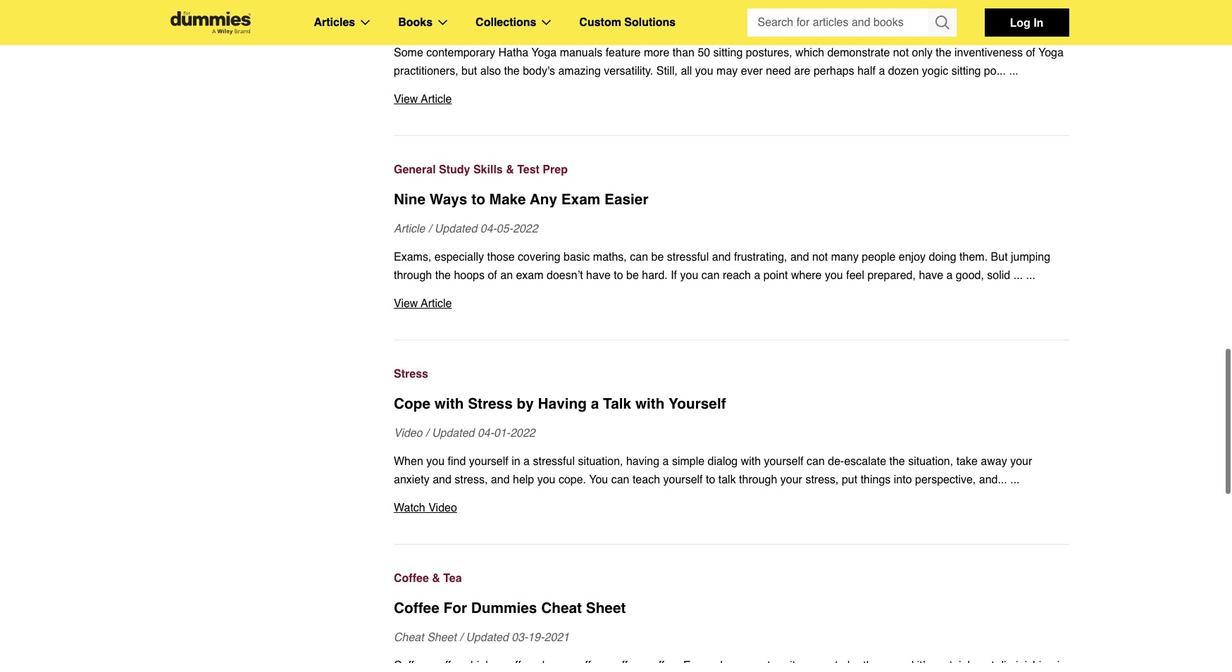 Task type: locate. For each thing, give the bounding box(es) containing it.
stress
[[394, 368, 428, 380], [468, 395, 513, 412]]

1 vertical spatial 04-
[[480, 223, 497, 235]]

2 horizontal spatial yourself
[[764, 455, 804, 468]]

hoops
[[454, 269, 485, 282]]

cheat down coffee & tea in the left bottom of the page
[[394, 631, 424, 644]]

article / updated 04-05-2022 up especially
[[394, 223, 538, 235]]

0 vertical spatial view
[[394, 93, 418, 106]]

0 horizontal spatial sheet
[[427, 631, 457, 644]]

2 have from the left
[[919, 269, 943, 282]]

1 05- from the top
[[497, 18, 513, 31]]

study
[[439, 163, 470, 176]]

stress up 01-
[[468, 395, 513, 412]]

05- up hatha
[[497, 18, 513, 31]]

1 vertical spatial view
[[394, 297, 418, 310]]

0 vertical spatial stress
[[394, 368, 428, 380]]

you right all
[[695, 65, 713, 78]]

0 horizontal spatial have
[[586, 269, 611, 282]]

0 vertical spatial through
[[394, 269, 432, 282]]

0 horizontal spatial be
[[626, 269, 639, 282]]

doesn't
[[547, 269, 583, 282]]

and
[[712, 251, 731, 264], [790, 251, 809, 264], [433, 473, 452, 486], [491, 473, 510, 486]]

de-
[[828, 455, 844, 468]]

stress, down de- at the bottom of the page
[[806, 473, 839, 486]]

view article link
[[394, 90, 1069, 109], [394, 295, 1069, 313]]

2 horizontal spatial to
[[706, 473, 715, 486]]

view article down practitioners,
[[394, 93, 452, 106]]

1 horizontal spatial sheet
[[586, 600, 626, 617]]

collections
[[476, 16, 536, 29]]

1 vertical spatial 05-
[[497, 223, 513, 235]]

0 horizontal spatial situation,
[[578, 455, 623, 468]]

not up dozen
[[893, 47, 909, 59]]

hatha
[[498, 47, 529, 59]]

0 horizontal spatial with
[[435, 395, 464, 412]]

with right talk
[[635, 395, 665, 412]]

1 horizontal spatial stressful
[[667, 251, 709, 264]]

yourself down the 'simple'
[[663, 473, 703, 486]]

1 vertical spatial 2022
[[513, 223, 538, 235]]

with right the dialog
[[741, 455, 761, 468]]

article / updated 04-05-2022 up contemporary at the left top of page
[[394, 18, 538, 31]]

a
[[879, 65, 885, 78], [754, 269, 761, 282], [947, 269, 953, 282], [591, 395, 599, 412], [524, 455, 530, 468], [663, 455, 669, 468]]

coffee inside coffee for dummies cheat sheet link
[[394, 600, 439, 617]]

0 vertical spatial 05-
[[497, 18, 513, 31]]

0 vertical spatial be
[[651, 251, 664, 264]]

article / updated 04-05-2022
[[394, 18, 538, 31], [394, 223, 538, 235]]

when you find yourself in a stressful situation, having a simple dialog with yourself can de-escalate the situation, take away your anxiety and stress, and help you cope. you can teach yourself to talk through your stress, put things into perspective, and...
[[394, 455, 1032, 486]]

0 vertical spatial not
[[893, 47, 909, 59]]

1 have from the left
[[586, 269, 611, 282]]

0 horizontal spatial of
[[488, 269, 497, 282]]

logo image
[[163, 11, 258, 34]]

01-
[[494, 427, 510, 440]]

the inside exams, especially those covering basic maths, can be stressful and frustrating, and not many people enjoy doing them. but jumping through the hoops of an exam doesn't have to be hard. if you can reach a point where you feel prepared, have a good, solid ...
[[435, 269, 451, 282]]

1 horizontal spatial stress,
[[806, 473, 839, 486]]

0 vertical spatial to
[[472, 191, 485, 208]]

where
[[791, 269, 822, 282]]

view article for 2nd view article link from the bottom of the page
[[394, 93, 452, 106]]

make
[[489, 191, 526, 208]]

Search for articles and books text field
[[747, 8, 930, 37]]

1 vertical spatial view article link
[[394, 295, 1069, 313]]

1 vertical spatial cheat
[[394, 631, 424, 644]]

/ down for
[[460, 631, 463, 644]]

perspective,
[[915, 473, 976, 486]]

updated
[[435, 18, 477, 31], [435, 223, 477, 235], [432, 427, 475, 440], [466, 631, 509, 644]]

sitting up may at the right of the page
[[713, 47, 743, 59]]

and up where
[[790, 251, 809, 264]]

yourself left in
[[469, 455, 509, 468]]

still,
[[656, 65, 678, 78]]

also
[[480, 65, 501, 78]]

not inside exams, especially those covering basic maths, can be stressful and frustrating, and not many people enjoy doing them. but jumping through the hoops of an exam doesn't have to be hard. if you can reach a point where you feel prepared, have a good, solid ...
[[812, 251, 828, 264]]

find
[[448, 455, 466, 468]]

not up where
[[812, 251, 828, 264]]

log
[[1010, 16, 1031, 29]]

0 vertical spatial sheet
[[586, 600, 626, 617]]

cookie consent banner dialog
[[0, 612, 1232, 663]]

you
[[695, 65, 713, 78], [680, 269, 698, 282], [825, 269, 843, 282], [426, 455, 445, 468], [537, 473, 556, 486]]

can right the you
[[611, 473, 630, 486]]

video right watch
[[429, 502, 457, 514]]

a inside some contemporary hatha yoga manuals feature more than 50 sitting postures, which demonstrate not only the inventiveness of yoga practitioners, but also the body's amazing versatility. still, all you may ever need are perhaps half a dozen yogic sitting po...
[[879, 65, 885, 78]]

be left hard.
[[626, 269, 639, 282]]

1 yoga from the left
[[532, 47, 557, 59]]

test
[[517, 163, 540, 176]]

if
[[671, 269, 677, 282]]

/
[[428, 18, 431, 31], [428, 223, 431, 235], [426, 427, 429, 440], [460, 631, 463, 644]]

1 view from the top
[[394, 93, 418, 106]]

through right talk
[[739, 473, 777, 486]]

0 horizontal spatial yoga
[[532, 47, 557, 59]]

of left an
[[488, 269, 497, 282]]

article down especially
[[421, 297, 452, 310]]

through inside when you find yourself in a stressful situation, having a simple dialog with yourself can de-escalate the situation, take away your anxiety and stress, and help you cope. you can teach yourself to talk through your stress, put things into perspective, and...
[[739, 473, 777, 486]]

situation,
[[578, 455, 623, 468], [908, 455, 953, 468]]

view down practitioners,
[[394, 93, 418, 106]]

not
[[893, 47, 909, 59], [812, 251, 828, 264]]

the up into
[[890, 455, 905, 468]]

coffee left tea
[[394, 572, 429, 585]]

yoga down in at the right top of the page
[[1039, 47, 1064, 59]]

updated up especially
[[435, 223, 477, 235]]

a right half on the right top of page
[[879, 65, 885, 78]]

you left feel
[[825, 269, 843, 282]]

coffee & tea link
[[394, 569, 1069, 588]]

1 horizontal spatial through
[[739, 473, 777, 486]]

1 horizontal spatial situation,
[[908, 455, 953, 468]]

sitting
[[713, 47, 743, 59], [952, 65, 981, 78]]

2022
[[513, 18, 538, 31], [513, 223, 538, 235], [510, 427, 535, 440]]

when
[[394, 455, 423, 468]]

some
[[394, 47, 423, 59]]

1 vertical spatial not
[[812, 251, 828, 264]]

2022 up in
[[510, 427, 535, 440]]

yogic
[[922, 65, 949, 78]]

1 horizontal spatial &
[[506, 163, 514, 176]]

2022 down nine ways to make any exam easier
[[513, 223, 538, 235]]

group
[[747, 8, 956, 37]]

be up hard.
[[651, 251, 664, 264]]

50
[[698, 47, 710, 59]]

1 vertical spatial &
[[432, 572, 440, 585]]

1 view article link from the top
[[394, 90, 1069, 109]]

the
[[936, 47, 952, 59], [504, 65, 520, 78], [435, 269, 451, 282], [890, 455, 905, 468]]

0 vertical spatial 2022
[[513, 18, 538, 31]]

view article for 2nd view article link from the top
[[394, 297, 452, 310]]

video
[[394, 427, 422, 440], [429, 502, 457, 514]]

0 horizontal spatial stress,
[[455, 473, 488, 486]]

with inside when you find yourself in a stressful situation, having a simple dialog with yourself can de-escalate the situation, take away your anxiety and stress, and help you cope. you can teach yourself to talk through your stress, put things into perspective, and...
[[741, 455, 761, 468]]

view article down exams,
[[394, 297, 452, 310]]

you right help
[[537, 473, 556, 486]]

1 vertical spatial of
[[488, 269, 497, 282]]

& left test
[[506, 163, 514, 176]]

coffee
[[394, 572, 429, 585], [394, 600, 439, 617]]

video up when
[[394, 427, 422, 440]]

you left find
[[426, 455, 445, 468]]

1 vertical spatial article / updated 04-05-2022
[[394, 223, 538, 235]]

watch
[[394, 502, 425, 514]]

2 vertical spatial 2022
[[510, 427, 535, 440]]

stressful
[[667, 251, 709, 264], [533, 455, 575, 468]]

yourself left de- at the bottom of the page
[[764, 455, 804, 468]]

coffee inside 'coffee & tea' link
[[394, 572, 429, 585]]

have down doing
[[919, 269, 943, 282]]

1 vertical spatial view article
[[394, 297, 452, 310]]

0 vertical spatial sitting
[[713, 47, 743, 59]]

1 coffee from the top
[[394, 572, 429, 585]]

1 horizontal spatial not
[[893, 47, 909, 59]]

0 horizontal spatial your
[[781, 473, 802, 486]]

stressful up cope.
[[533, 455, 575, 468]]

cheat up 2021
[[541, 600, 582, 617]]

teach
[[633, 473, 660, 486]]

& left tea
[[432, 572, 440, 585]]

2 vertical spatial to
[[706, 473, 715, 486]]

1 vertical spatial video
[[429, 502, 457, 514]]

1 horizontal spatial have
[[919, 269, 943, 282]]

of inside exams, especially those covering basic maths, can be stressful and frustrating, and not many people enjoy doing them. but jumping through the hoops of an exam doesn't have to be hard. if you can reach a point where you feel prepared, have a good, solid ...
[[488, 269, 497, 282]]

you
[[589, 473, 608, 486]]

1 view article from the top
[[394, 93, 452, 106]]

1 horizontal spatial sitting
[[952, 65, 981, 78]]

yoga
[[532, 47, 557, 59], [1039, 47, 1064, 59]]

0 vertical spatial coffee
[[394, 572, 429, 585]]

nine
[[394, 191, 426, 208]]

your right away
[[1010, 455, 1032, 468]]

2 view from the top
[[394, 297, 418, 310]]

point
[[764, 269, 788, 282]]

but
[[462, 65, 477, 78]]

2022 for make
[[513, 223, 538, 235]]

may
[[717, 65, 738, 78]]

1 horizontal spatial of
[[1026, 47, 1036, 59]]

can left reach
[[702, 269, 720, 282]]

yoga up body's
[[532, 47, 557, 59]]

a left talk
[[591, 395, 599, 412]]

1 horizontal spatial with
[[635, 395, 665, 412]]

2 05- from the top
[[497, 223, 513, 235]]

especially
[[435, 251, 484, 264]]

to inside exams, especially those covering basic maths, can be stressful and frustrating, and not many people enjoy doing them. but jumping through the hoops of an exam doesn't have to be hard. if you can reach a point where you feel prepared, have a good, solid ...
[[614, 269, 623, 282]]

0 horizontal spatial video
[[394, 427, 422, 440]]

2 situation, from the left
[[908, 455, 953, 468]]

0 horizontal spatial stressful
[[533, 455, 575, 468]]

articles
[[314, 16, 355, 29]]

1 horizontal spatial yoga
[[1039, 47, 1064, 59]]

perhaps
[[814, 65, 854, 78]]

the down especially
[[435, 269, 451, 282]]

half
[[858, 65, 876, 78]]

2 coffee from the top
[[394, 600, 439, 617]]

stress,
[[455, 473, 488, 486], [806, 473, 839, 486]]

0 horizontal spatial through
[[394, 269, 432, 282]]

your left "put"
[[781, 473, 802, 486]]

amazing
[[558, 65, 601, 78]]

good,
[[956, 269, 984, 282]]

of down log in link on the top right of page
[[1026, 47, 1036, 59]]

stress, down find
[[455, 473, 488, 486]]

sitting left po...
[[952, 65, 981, 78]]

a right in
[[524, 455, 530, 468]]

and up reach
[[712, 251, 731, 264]]

general study skills & test prep link
[[394, 161, 1069, 179]]

to left talk
[[706, 473, 715, 486]]

view
[[394, 93, 418, 106], [394, 297, 418, 310]]

than
[[673, 47, 695, 59]]

have down maths,
[[586, 269, 611, 282]]

view article
[[394, 93, 452, 106], [394, 297, 452, 310]]

cheat
[[541, 600, 582, 617], [394, 631, 424, 644]]

1 vertical spatial stressful
[[533, 455, 575, 468]]

1 horizontal spatial stress
[[468, 395, 513, 412]]

1 vertical spatial through
[[739, 473, 777, 486]]

0 horizontal spatial stress
[[394, 368, 428, 380]]

sheet
[[586, 600, 626, 617], [427, 631, 457, 644]]

inventiveness
[[955, 47, 1023, 59]]

1 horizontal spatial video
[[429, 502, 457, 514]]

0 vertical spatial stressful
[[667, 251, 709, 264]]

1 vertical spatial coffee
[[394, 600, 439, 617]]

yourself
[[669, 395, 726, 412]]

exams,
[[394, 251, 431, 264]]

stressful up if
[[667, 251, 709, 264]]

view article link down reach
[[394, 295, 1069, 313]]

by
[[517, 395, 534, 412]]

you right if
[[680, 269, 698, 282]]

2 vertical spatial 04-
[[478, 427, 494, 440]]

0 horizontal spatial not
[[812, 251, 828, 264]]

any
[[530, 191, 557, 208]]

situation, up the you
[[578, 455, 623, 468]]

custom solutions link
[[579, 13, 676, 32]]

to
[[472, 191, 485, 208], [614, 269, 623, 282], [706, 473, 715, 486]]

1 horizontal spatial cheat
[[541, 600, 582, 617]]

can up hard.
[[630, 251, 648, 264]]

0 horizontal spatial to
[[472, 191, 485, 208]]

0 vertical spatial article / updated 04-05-2022
[[394, 18, 538, 31]]

feel
[[846, 269, 865, 282]]

through down exams,
[[394, 269, 432, 282]]

04-
[[480, 18, 497, 31], [480, 223, 497, 235], [478, 427, 494, 440]]

updated left 03-
[[466, 631, 509, 644]]

coffee for coffee for dummies cheat sheet
[[394, 600, 439, 617]]

the up yogic
[[936, 47, 952, 59]]

stress up "cope"
[[394, 368, 428, 380]]

article up exams,
[[394, 223, 425, 235]]

situation, up perspective,
[[908, 455, 953, 468]]

view down exams,
[[394, 297, 418, 310]]

04- for stress
[[478, 427, 494, 440]]

cope
[[394, 395, 431, 412]]

view for 2nd view article link from the bottom of the page
[[394, 93, 418, 106]]

1 vertical spatial to
[[614, 269, 623, 282]]

1 horizontal spatial your
[[1010, 455, 1032, 468]]

0 vertical spatial video
[[394, 427, 422, 440]]

view article link down may at the right of the page
[[394, 90, 1069, 109]]

custom solutions
[[579, 16, 676, 29]]

0 vertical spatial view article link
[[394, 90, 1069, 109]]

1 vertical spatial stress
[[468, 395, 513, 412]]

with up video / updated 04-01-2022
[[435, 395, 464, 412]]

a left point
[[754, 269, 761, 282]]

0 vertical spatial view article
[[394, 93, 452, 106]]

2 horizontal spatial with
[[741, 455, 761, 468]]

2 view article from the top
[[394, 297, 452, 310]]

versatility.
[[604, 65, 653, 78]]

solutions
[[625, 16, 676, 29]]

1 situation, from the left
[[578, 455, 623, 468]]

more
[[644, 47, 670, 59]]

the down hatha
[[504, 65, 520, 78]]

cope with stress by having a talk with yourself
[[394, 395, 726, 412]]

to left make
[[472, 191, 485, 208]]

05- up the those
[[497, 223, 513, 235]]

0 horizontal spatial sitting
[[713, 47, 743, 59]]

1 horizontal spatial to
[[614, 269, 623, 282]]

0 vertical spatial of
[[1026, 47, 1036, 59]]

to down maths,
[[614, 269, 623, 282]]

coffee down coffee & tea in the left bottom of the page
[[394, 600, 439, 617]]

2022 left "open collections list" image
[[513, 18, 538, 31]]



Task type: vqa. For each thing, say whether or not it's contained in the screenshot.
website to the bottom
no



Task type: describe. For each thing, give the bounding box(es) containing it.
you inside some contemporary hatha yoga manuals feature more than 50 sitting postures, which demonstrate not only the inventiveness of yoga practitioners, but also the body's amazing versatility. still, all you may ever need are perhaps half a dozen yogic sitting po...
[[695, 65, 713, 78]]

open collections list image
[[542, 20, 551, 25]]

take
[[957, 455, 978, 468]]

1 stress, from the left
[[455, 473, 488, 486]]

1 vertical spatial your
[[781, 473, 802, 486]]

things
[[861, 473, 891, 486]]

cope.
[[559, 473, 586, 486]]

away
[[981, 455, 1007, 468]]

general study skills & test prep
[[394, 163, 568, 176]]

0 vertical spatial &
[[506, 163, 514, 176]]

maths,
[[593, 251, 627, 264]]

to inside nine ways to make any exam easier link
[[472, 191, 485, 208]]

postures,
[[746, 47, 792, 59]]

04- for to
[[480, 223, 497, 235]]

of inside some contemporary hatha yoga manuals feature more than 50 sitting postures, which demonstrate not only the inventiveness of yoga practitioners, but also the body's amazing versatility. still, all you may ever need are perhaps half a dozen yogic sitting po...
[[1026, 47, 1036, 59]]

coffee for dummies cheat sheet link
[[394, 597, 1069, 619]]

and...
[[979, 473, 1007, 486]]

open article categories image
[[361, 20, 370, 25]]

...
[[1014, 269, 1023, 282]]

0 vertical spatial 04-
[[480, 18, 497, 31]]

article down practitioners,
[[421, 93, 452, 106]]

not inside some contemporary hatha yoga manuals feature more than 50 sitting postures, which demonstrate not only the inventiveness of yoga practitioners, but also the body's amazing versatility. still, all you may ever need are perhaps half a dozen yogic sitting po...
[[893, 47, 909, 59]]

a down doing
[[947, 269, 953, 282]]

view for 2nd view article link from the top
[[394, 297, 418, 310]]

covering
[[518, 251, 561, 264]]

can left de- at the bottom of the page
[[807, 455, 825, 468]]

log in
[[1010, 16, 1044, 29]]

all
[[681, 65, 692, 78]]

1 horizontal spatial yourself
[[663, 473, 703, 486]]

frustrating,
[[734, 251, 787, 264]]

having
[[626, 455, 660, 468]]

many
[[831, 251, 859, 264]]

watch video link
[[394, 499, 1069, 517]]

2 yoga from the left
[[1039, 47, 1064, 59]]

coffee & tea
[[394, 572, 462, 585]]

put
[[842, 473, 858, 486]]

0 horizontal spatial cheat
[[394, 631, 424, 644]]

03-
[[512, 631, 528, 644]]

having
[[538, 395, 587, 412]]

2021
[[544, 631, 569, 644]]

doing
[[929, 251, 957, 264]]

the inside when you find yourself in a stressful situation, having a simple dialog with yourself can de-escalate the situation, take away your anxiety and stress, and help you cope. you can teach yourself to talk through your stress, put things into perspective, and...
[[890, 455, 905, 468]]

dozen
[[888, 65, 919, 78]]

ways
[[430, 191, 467, 208]]

only
[[912, 47, 933, 59]]

stressful inside exams, especially those covering basic maths, can be stressful and frustrating, and not many people enjoy doing them. but jumping through the hoops of an exam doesn't have to be hard. if you can reach a point where you feel prepared, have a good, solid ...
[[667, 251, 709, 264]]

and left help
[[491, 473, 510, 486]]

coffee for coffee & tea
[[394, 572, 429, 585]]

demonstrate
[[828, 47, 890, 59]]

dummies
[[471, 600, 537, 617]]

2 article / updated 04-05-2022 from the top
[[394, 223, 538, 235]]

/ up exams,
[[428, 223, 431, 235]]

exams, especially those covering basic maths, can be stressful and frustrating, and not many people enjoy doing them. but jumping through the hoops of an exam doesn't have to be hard. if you can reach a point where you feel prepared, have a good, solid ...
[[394, 251, 1051, 282]]

stressful inside when you find yourself in a stressful situation, having a simple dialog with yourself can de-escalate the situation, take away your anxiety and stress, and help you cope. you can teach yourself to talk through your stress, put things into perspective, and...
[[533, 455, 575, 468]]

19-
[[528, 631, 544, 644]]

2 view article link from the top
[[394, 295, 1069, 313]]

through inside exams, especially those covering basic maths, can be stressful and frustrating, and not many people enjoy doing them. but jumping through the hoops of an exam doesn't have to be hard. if you can reach a point where you feel prepared, have a good, solid ...
[[394, 269, 432, 282]]

updated up contemporary at the left top of page
[[435, 18, 477, 31]]

/ down "cope"
[[426, 427, 429, 440]]

dialog
[[708, 455, 738, 468]]

1 vertical spatial sitting
[[952, 65, 981, 78]]

0 vertical spatial cheat
[[541, 600, 582, 617]]

talk
[[719, 473, 736, 486]]

0 horizontal spatial &
[[432, 572, 440, 585]]

skills
[[473, 163, 503, 176]]

them.
[[960, 251, 988, 264]]

simple
[[672, 455, 705, 468]]

manuals
[[560, 47, 603, 59]]

in
[[512, 455, 520, 468]]

video / updated 04-01-2022
[[394, 427, 535, 440]]

contemporary
[[426, 47, 495, 59]]

cope with stress by having a talk with yourself link
[[394, 393, 1069, 414]]

basic
[[564, 251, 590, 264]]

are
[[794, 65, 811, 78]]

article up some
[[394, 18, 425, 31]]

and down find
[[433, 473, 452, 486]]

updated up find
[[432, 427, 475, 440]]

coffee for dummies cheat sheet
[[394, 600, 626, 617]]

1 article / updated 04-05-2022 from the top
[[394, 18, 538, 31]]

cheat sheet / updated 03-19-2021
[[394, 631, 569, 644]]

for
[[444, 600, 467, 617]]

reach
[[723, 269, 751, 282]]

po...
[[984, 65, 1006, 78]]

to inside when you find yourself in a stressful situation, having a simple dialog with yourself can de-escalate the situation, take away your anxiety and stress, and help you cope. you can teach yourself to talk through your stress, put things into perspective, and...
[[706, 473, 715, 486]]

2022 for by
[[510, 427, 535, 440]]

in
[[1034, 16, 1044, 29]]

nine ways to make any exam easier
[[394, 191, 649, 208]]

books
[[398, 16, 433, 29]]

0 horizontal spatial yourself
[[469, 455, 509, 468]]

open book categories image
[[438, 20, 447, 25]]

prepared,
[[868, 269, 916, 282]]

escalate
[[844, 455, 886, 468]]

body's
[[523, 65, 555, 78]]

stress link
[[394, 365, 1069, 383]]

1 vertical spatial be
[[626, 269, 639, 282]]

solid
[[987, 269, 1011, 282]]

hard.
[[642, 269, 668, 282]]

people
[[862, 251, 896, 264]]

2 stress, from the left
[[806, 473, 839, 486]]

help
[[513, 473, 534, 486]]

need
[[766, 65, 791, 78]]

/ left open book categories image
[[428, 18, 431, 31]]

0 vertical spatial your
[[1010, 455, 1032, 468]]

1 horizontal spatial be
[[651, 251, 664, 264]]

those
[[487, 251, 515, 264]]

exam
[[516, 269, 544, 282]]

a left the 'simple'
[[663, 455, 669, 468]]

into
[[894, 473, 912, 486]]

1 vertical spatial sheet
[[427, 631, 457, 644]]

enjoy
[[899, 251, 926, 264]]

an
[[500, 269, 513, 282]]

ever
[[741, 65, 763, 78]]

custom
[[579, 16, 621, 29]]

which
[[796, 47, 824, 59]]



